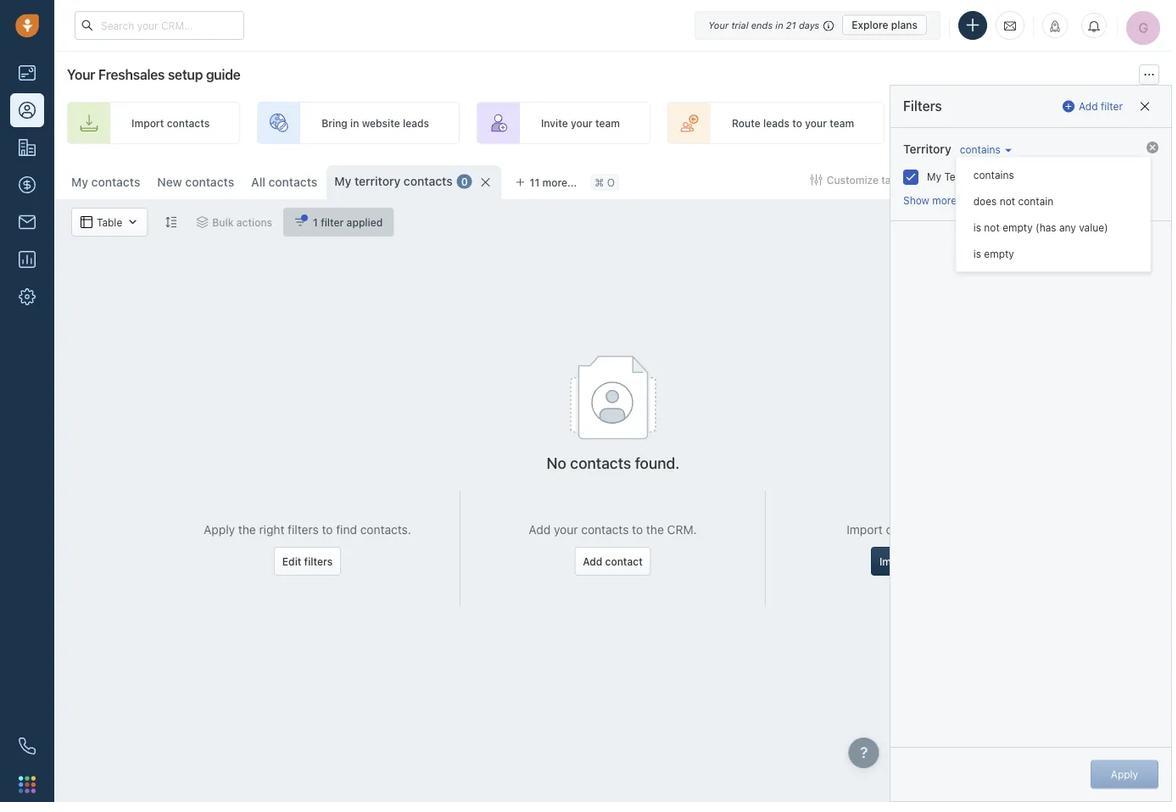 Task type: describe. For each thing, give the bounding box(es) containing it.
leads inside route leads to your team link
[[763, 117, 790, 129]]

route leads to your team link
[[667, 102, 885, 144]]

show more
[[903, 195, 957, 207]]

⌘ o
[[595, 176, 615, 188]]

bulk actions button
[[185, 208, 283, 237]]

is not empty (has any value)
[[973, 222, 1108, 234]]

sales
[[1002, 117, 1027, 129]]

invite your team
[[541, 117, 620, 129]]

table button
[[71, 208, 148, 237]]

filters inside button
[[304, 555, 333, 567]]

1
[[313, 216, 318, 228]]

freshsales
[[98, 67, 165, 83]]

import contacts for import contacts link
[[131, 117, 210, 129]]

ends
[[751, 20, 773, 31]]

contacts down import contacts in one go.
[[915, 555, 958, 567]]

contacts up does not contain
[[984, 174, 1027, 186]]

contacts right 'all'
[[269, 175, 317, 189]]

11 more... button
[[506, 170, 586, 194]]

found.
[[635, 454, 680, 472]]

add your contacts to the crm.
[[529, 523, 697, 537]]

explore
[[852, 19, 888, 31]]

invite
[[541, 117, 568, 129]]

right
[[259, 523, 284, 537]]

Search your CRM... text field
[[75, 11, 244, 40]]

does
[[973, 195, 997, 207]]

0 vertical spatial empty
[[1003, 222, 1033, 234]]

show
[[903, 195, 929, 207]]

my for my contacts
[[71, 175, 88, 189]]

0 vertical spatial import contacts button
[[926, 165, 1035, 194]]

not for is
[[984, 222, 1000, 234]]

filter for 1
[[321, 216, 344, 228]]

no
[[547, 454, 566, 472]]

go.
[[973, 523, 990, 537]]

1 vertical spatial contact
[[605, 555, 643, 567]]

plans
[[891, 19, 918, 31]]

contain
[[1018, 195, 1054, 207]]

my territory contacts 0
[[334, 174, 468, 188]]

no contacts found.
[[547, 454, 680, 472]]

bring
[[322, 117, 348, 129]]

edit filters
[[282, 555, 333, 567]]

(has
[[1036, 222, 1056, 234]]

contacts left 0
[[404, 174, 453, 188]]

create sales sequence
[[966, 117, 1078, 129]]

territories
[[944, 171, 993, 183]]

route leads to your team
[[732, 117, 854, 129]]

container_wx8msf4aqz5i3rn1 image for table
[[81, 216, 92, 228]]

days
[[799, 20, 819, 31]]

phone element
[[10, 729, 44, 763]]

⌘
[[595, 176, 604, 188]]

bring in website leads link
[[257, 102, 460, 144]]

show more link
[[903, 195, 957, 207]]

contacts down setup
[[167, 117, 210, 129]]

table
[[97, 216, 122, 228]]

email image
[[1004, 19, 1016, 32]]

setup
[[168, 67, 203, 83]]

1 horizontal spatial contact
[[1118, 174, 1155, 186]]

1 vertical spatial empty
[[984, 248, 1014, 260]]

all
[[251, 175, 265, 189]]

invite your team link
[[477, 102, 650, 144]]

my for my territories
[[927, 171, 941, 183]]

bring in website leads
[[322, 117, 429, 129]]

new contacts
[[157, 175, 234, 189]]

style_myh0__igzzd8unmi image
[[165, 216, 177, 228]]

all contacts
[[251, 175, 317, 189]]

apply the right filters to find contacts.
[[204, 523, 411, 537]]

0 vertical spatial filters
[[288, 523, 319, 537]]

edit
[[282, 555, 301, 567]]

contacts right 'no'
[[570, 454, 631, 472]]

2 vertical spatial import contacts
[[879, 555, 958, 567]]

your for invite your team
[[571, 117, 593, 129]]

0 vertical spatial add contact
[[1095, 174, 1155, 186]]

does not contain
[[973, 195, 1054, 207]]

1 filter applied button
[[283, 208, 394, 237]]

bulk
[[212, 216, 234, 228]]

container_wx8msf4aqz5i3rn1 image inside table 'popup button'
[[127, 216, 138, 228]]

filters
[[903, 98, 942, 114]]

my for my territory contacts 0
[[334, 174, 351, 188]]

your freshsales setup guide
[[67, 67, 240, 83]]

1 vertical spatial add contact
[[583, 555, 643, 567]]

add filter link
[[1063, 93, 1123, 120]]

table
[[881, 174, 906, 186]]

find
[[336, 523, 357, 537]]

not for does
[[1000, 195, 1015, 207]]

contacts left one
[[886, 523, 934, 537]]

guide
[[206, 67, 240, 83]]

customize
[[827, 174, 879, 186]]

contacts up table
[[91, 175, 140, 189]]

your trial ends in 21 days
[[708, 20, 819, 31]]

add filter
[[1079, 100, 1123, 112]]

11
[[530, 176, 540, 188]]

crm.
[[667, 523, 697, 537]]

customize table button
[[800, 165, 917, 194]]

1 vertical spatial contains
[[973, 169, 1014, 181]]



Task type: locate. For each thing, give the bounding box(es) containing it.
1 horizontal spatial team
[[830, 117, 854, 129]]

not up is empty
[[984, 222, 1000, 234]]

1 horizontal spatial in
[[775, 20, 783, 31]]

empty
[[1003, 222, 1033, 234], [984, 248, 1014, 260]]

my up table 'popup button'
[[71, 175, 88, 189]]

0 horizontal spatial add contact button
[[574, 547, 651, 576]]

your up customize at top right
[[805, 117, 827, 129]]

contains button
[[956, 142, 1012, 157]]

your for add your contacts to the crm.
[[554, 523, 578, 537]]

create
[[966, 117, 999, 129]]

import contacts button up does
[[926, 165, 1035, 194]]

import contacts button down import contacts in one go.
[[871, 547, 966, 576]]

actions
[[236, 216, 272, 228]]

0 vertical spatial contains
[[960, 143, 1001, 155]]

1 the from the left
[[238, 523, 256, 537]]

1 horizontal spatial add contact
[[1095, 174, 1155, 186]]

1 container_wx8msf4aqz5i3rn1 image from the left
[[127, 216, 138, 228]]

container_wx8msf4aqz5i3rn1 image
[[811, 174, 822, 186], [81, 216, 92, 228], [196, 216, 208, 228]]

import contacts down import contacts in one go.
[[879, 555, 958, 567]]

my up show more link
[[927, 171, 941, 183]]

import contacts link
[[67, 102, 240, 144]]

2 container_wx8msf4aqz5i3rn1 image from the left
[[294, 216, 306, 228]]

container_wx8msf4aqz5i3rn1 image inside customize table button
[[811, 174, 822, 186]]

my
[[927, 171, 941, 183], [334, 174, 351, 188], [71, 175, 88, 189]]

import contacts
[[131, 117, 210, 129], [949, 174, 1027, 186], [879, 555, 958, 567]]

phone image
[[19, 738, 36, 755]]

applied
[[347, 216, 383, 228]]

your left freshsales
[[67, 67, 95, 83]]

21
[[786, 20, 796, 31]]

0 vertical spatial filter
[[1101, 100, 1123, 112]]

your for your trial ends in 21 days
[[708, 20, 729, 31]]

my contacts
[[71, 175, 140, 189]]

1 horizontal spatial leads
[[763, 117, 790, 129]]

apply
[[204, 523, 235, 537]]

1 vertical spatial is
[[973, 248, 981, 260]]

0 vertical spatial is
[[973, 222, 981, 234]]

container_wx8msf4aqz5i3rn1 image inside table 'popup button'
[[81, 216, 92, 228]]

to left crm.
[[632, 523, 643, 537]]

1 horizontal spatial the
[[646, 523, 664, 537]]

my left territory
[[334, 174, 351, 188]]

0 vertical spatial your
[[708, 20, 729, 31]]

import contacts up does
[[949, 174, 1027, 186]]

explore plans
[[852, 19, 918, 31]]

in left one
[[937, 523, 946, 537]]

1 vertical spatial import contacts
[[949, 174, 1027, 186]]

team right invite
[[595, 117, 620, 129]]

any
[[1059, 222, 1076, 234]]

container_wx8msf4aqz5i3rn1 image inside 1 filter applied button
[[294, 216, 306, 228]]

1 horizontal spatial add contact button
[[1073, 165, 1164, 194]]

contacts right new
[[185, 175, 234, 189]]

add contact button down add your contacts to the crm.
[[574, 547, 651, 576]]

2 the from the left
[[646, 523, 664, 537]]

container_wx8msf4aqz5i3rn1 image inside 'bulk actions' button
[[196, 216, 208, 228]]

your left trial
[[708, 20, 729, 31]]

import contacts button
[[926, 165, 1035, 194], [871, 547, 966, 576]]

2 vertical spatial in
[[937, 523, 946, 537]]

container_wx8msf4aqz5i3rn1 image left table
[[81, 216, 92, 228]]

2 horizontal spatial my
[[927, 171, 941, 183]]

container_wx8msf4aqz5i3rn1 image left the bulk
[[196, 216, 208, 228]]

add contact
[[1095, 174, 1155, 186], [583, 555, 643, 567]]

0 horizontal spatial to
[[322, 523, 333, 537]]

one
[[950, 523, 970, 537]]

route
[[732, 117, 761, 129]]

0 horizontal spatial leads
[[403, 117, 429, 129]]

contacts down "no contacts found." in the bottom of the page
[[581, 523, 629, 537]]

territory
[[903, 142, 951, 156]]

the left crm.
[[646, 523, 664, 537]]

contact
[[1118, 174, 1155, 186], [605, 555, 643, 567]]

1 team from the left
[[595, 117, 620, 129]]

the
[[238, 523, 256, 537], [646, 523, 664, 537]]

empty down does not contain
[[1003, 222, 1033, 234]]

trial
[[731, 20, 749, 31]]

1 horizontal spatial my
[[334, 174, 351, 188]]

in left 21
[[775, 20, 783, 31]]

2 horizontal spatial in
[[937, 523, 946, 537]]

0 vertical spatial in
[[775, 20, 783, 31]]

your
[[708, 20, 729, 31], [67, 67, 95, 83]]

your
[[571, 117, 593, 129], [805, 117, 827, 129], [554, 523, 578, 537]]

container_wx8msf4aqz5i3rn1 image
[[127, 216, 138, 228], [294, 216, 306, 228]]

not right does
[[1000, 195, 1015, 207]]

0 vertical spatial not
[[1000, 195, 1015, 207]]

to right the route
[[792, 117, 802, 129]]

contacts
[[167, 117, 210, 129], [984, 174, 1027, 186], [404, 174, 453, 188], [91, 175, 140, 189], [185, 175, 234, 189], [269, 175, 317, 189], [570, 454, 631, 472], [581, 523, 629, 537], [886, 523, 934, 537], [915, 555, 958, 567]]

territory
[[354, 174, 401, 188]]

value)
[[1079, 222, 1108, 234]]

all contacts button
[[243, 165, 326, 199], [251, 175, 317, 189]]

2 leads from the left
[[763, 117, 790, 129]]

add contact down add your contacts to the crm.
[[583, 555, 643, 567]]

in
[[775, 20, 783, 31], [350, 117, 359, 129], [937, 523, 946, 537]]

your right invite
[[571, 117, 593, 129]]

1 vertical spatial import contacts button
[[871, 547, 966, 576]]

website
[[362, 117, 400, 129]]

team
[[595, 117, 620, 129], [830, 117, 854, 129]]

0 horizontal spatial team
[[595, 117, 620, 129]]

1 vertical spatial your
[[67, 67, 95, 83]]

0 horizontal spatial the
[[238, 523, 256, 537]]

is
[[973, 222, 981, 234], [973, 248, 981, 260]]

1 horizontal spatial container_wx8msf4aqz5i3rn1 image
[[196, 216, 208, 228]]

add contact up the value)
[[1095, 174, 1155, 186]]

2 horizontal spatial to
[[792, 117, 802, 129]]

0 vertical spatial add contact button
[[1073, 165, 1164, 194]]

is empty
[[973, 248, 1014, 260]]

contains down contains 'dropdown button'
[[973, 169, 1014, 181]]

contact down add your contacts to the crm.
[[605, 555, 643, 567]]

my contacts button
[[63, 165, 149, 199], [71, 175, 140, 189]]

import contacts in one go.
[[847, 523, 990, 537]]

0 horizontal spatial container_wx8msf4aqz5i3rn1 image
[[127, 216, 138, 228]]

to left find
[[322, 523, 333, 537]]

more
[[932, 195, 957, 207]]

0 vertical spatial contact
[[1118, 174, 1155, 186]]

edit filters button
[[274, 547, 341, 576]]

container_wx8msf4aqz5i3rn1 image for customize table
[[811, 174, 822, 186]]

the left right
[[238, 523, 256, 537]]

import
[[131, 117, 164, 129], [949, 174, 981, 186], [847, 523, 883, 537], [879, 555, 912, 567]]

is for is not empty (has any value)
[[973, 222, 981, 234]]

1 horizontal spatial container_wx8msf4aqz5i3rn1 image
[[294, 216, 306, 228]]

your down 'no'
[[554, 523, 578, 537]]

more...
[[542, 176, 577, 188]]

filters
[[288, 523, 319, 537], [304, 555, 333, 567]]

1 filter applied
[[313, 216, 383, 228]]

create sales sequence link
[[902, 102, 1108, 144]]

is for is empty
[[973, 248, 981, 260]]

1 vertical spatial not
[[984, 222, 1000, 234]]

import contacts down setup
[[131, 117, 210, 129]]

o
[[607, 176, 615, 188]]

0 horizontal spatial add contact
[[583, 555, 643, 567]]

contains inside 'dropdown button'
[[960, 143, 1001, 155]]

contains down create in the right of the page
[[960, 143, 1001, 155]]

leads right website
[[403, 117, 429, 129]]

1 vertical spatial filter
[[321, 216, 344, 228]]

empty down is not empty (has any value)
[[984, 248, 1014, 260]]

1 horizontal spatial to
[[632, 523, 643, 537]]

filter
[[1101, 100, 1123, 112], [321, 216, 344, 228]]

freshworks switcher image
[[19, 776, 36, 793]]

contacts.
[[360, 523, 411, 537]]

contact down add filter
[[1118, 174, 1155, 186]]

add contact button
[[1073, 165, 1164, 194], [574, 547, 651, 576]]

container_wx8msf4aqz5i3rn1 image for bulk actions
[[196, 216, 208, 228]]

11 more...
[[530, 176, 577, 188]]

filter for add
[[1101, 100, 1123, 112]]

new
[[157, 175, 182, 189]]

add contact button up the value)
[[1073, 165, 1164, 194]]

0 horizontal spatial contact
[[605, 555, 643, 567]]

my territory contacts link
[[334, 173, 453, 190]]

customize table
[[827, 174, 906, 186]]

leads right the route
[[763, 117, 790, 129]]

1 horizontal spatial filter
[[1101, 100, 1123, 112]]

0 vertical spatial import contacts
[[131, 117, 210, 129]]

bulk actions
[[212, 216, 272, 228]]

container_wx8msf4aqz5i3rn1 image right table
[[127, 216, 138, 228]]

2 horizontal spatial container_wx8msf4aqz5i3rn1 image
[[811, 174, 822, 186]]

new contacts button
[[149, 165, 243, 199], [157, 175, 234, 189]]

container_wx8msf4aqz5i3rn1 image left customize at top right
[[811, 174, 822, 186]]

your for your freshsales setup guide
[[67, 67, 95, 83]]

container_wx8msf4aqz5i3rn1 image left 1
[[294, 216, 306, 228]]

0 horizontal spatial container_wx8msf4aqz5i3rn1 image
[[81, 216, 92, 228]]

0 horizontal spatial my
[[71, 175, 88, 189]]

sequence
[[1030, 117, 1078, 129]]

in right bring
[[350, 117, 359, 129]]

0 horizontal spatial filter
[[321, 216, 344, 228]]

my territories
[[927, 171, 993, 183]]

2 team from the left
[[830, 117, 854, 129]]

explore plans link
[[842, 15, 927, 35]]

1 is from the top
[[973, 222, 981, 234]]

1 vertical spatial filters
[[304, 555, 333, 567]]

contains
[[960, 143, 1001, 155], [973, 169, 1014, 181]]

add
[[1079, 100, 1098, 112], [1095, 174, 1115, 186], [529, 523, 551, 537], [583, 555, 602, 567]]

0
[[461, 176, 468, 187]]

filters right right
[[288, 523, 319, 537]]

leads inside bring in website leads link
[[403, 117, 429, 129]]

1 leads from the left
[[403, 117, 429, 129]]

1 horizontal spatial your
[[708, 20, 729, 31]]

filter inside button
[[321, 216, 344, 228]]

1 vertical spatial in
[[350, 117, 359, 129]]

to
[[792, 117, 802, 129], [322, 523, 333, 537], [632, 523, 643, 537]]

1 vertical spatial add contact button
[[574, 547, 651, 576]]

0 horizontal spatial your
[[67, 67, 95, 83]]

filters right edit
[[304, 555, 333, 567]]

import contacts for the top import contacts button
[[949, 174, 1027, 186]]

0 horizontal spatial in
[[350, 117, 359, 129]]

team up customize at top right
[[830, 117, 854, 129]]

2 is from the top
[[973, 248, 981, 260]]



Task type: vqa. For each thing, say whether or not it's contained in the screenshot.
the All for views
no



